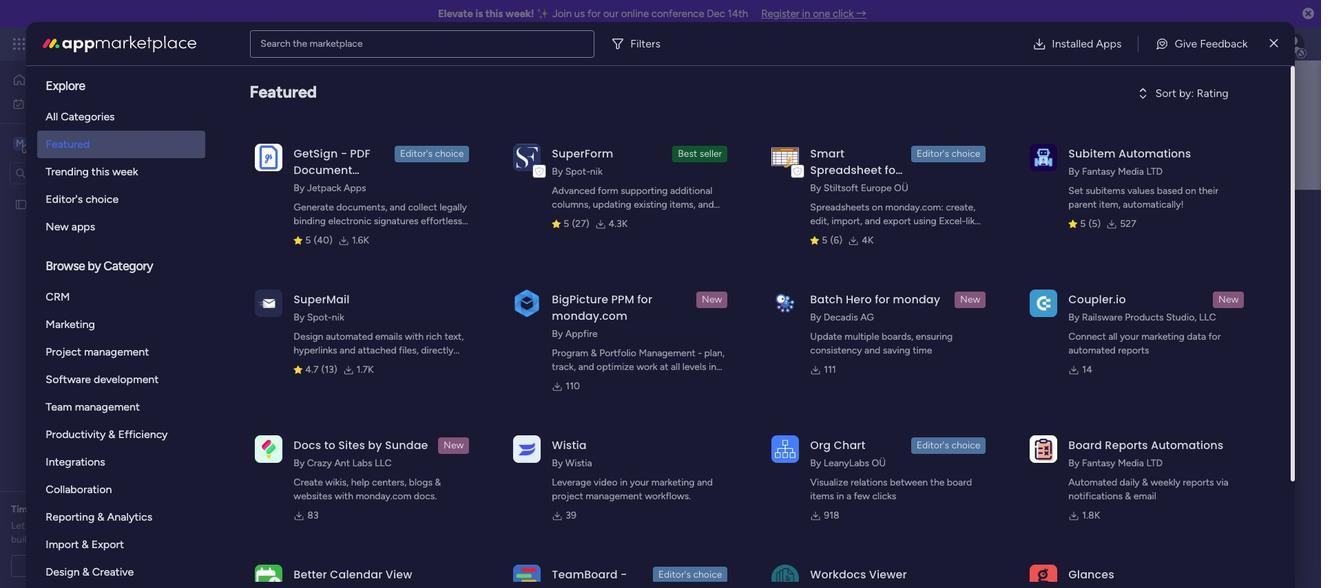 Task type: describe. For each thing, give the bounding box(es) containing it.
and inside generate documents, and collect legally binding electronic signatures effortlessly from your monday.com boards
[[390, 202, 406, 214]]

add to favorites image
[[890, 341, 904, 355]]

week
[[112, 165, 138, 178]]

app logo image left batch
[[772, 290, 799, 317]]

monday for batch
[[893, 292, 940, 308]]

Main workspace field
[[340, 195, 1265, 226]]

2 vertical spatial this
[[459, 311, 475, 322]]

1.7k
[[357, 364, 374, 376]]

optimize
[[597, 362, 634, 373]]

import & export
[[46, 539, 124, 552]]

marketing inside leverage video in your marketing and project management workflows.
[[651, 477, 695, 489]]

(40)
[[314, 235, 333, 247]]

and inside the spreadsheets on monday.com: create, edit, import, and export using excel-like features.
[[865, 216, 881, 227]]

monday.com inside bigpicture ppm for monday.com
[[552, 309, 627, 324]]

europe
[[861, 183, 892, 194]]

generate
[[294, 202, 334, 214]]

automated inside connect all your marketing data for automated reports
[[1069, 345, 1116, 357]]

llc for coupler.io
[[1199, 312, 1216, 324]]

getsign
[[294, 146, 338, 162]]

choice for smart spreadsheet for monday
[[952, 148, 980, 160]]

1 vertical spatial test
[[283, 343, 301, 354]]

workdocs
[[810, 568, 866, 583]]

org
[[810, 438, 831, 454]]

your inside generate documents, and collect legally binding electronic signatures effortlessly from your monday.com boards
[[317, 229, 336, 241]]

stiltsoft
[[824, 183, 858, 194]]

meeting
[[95, 561, 131, 572]]

→
[[856, 8, 867, 20]]

by spot-nik
[[552, 166, 602, 178]]

editor's choice for getsign - pdf document generation and esign collection
[[400, 148, 464, 160]]

chart
[[834, 438, 866, 454]]

0 horizontal spatial boards
[[298, 278, 331, 291]]

by up advanced
[[552, 166, 563, 178]]

supermail by spot-nik
[[294, 292, 350, 324]]

monday.com inside 'create wikis, help centers, blogs & websites with monday.com docs.'
[[356, 491, 411, 503]]

all inside connect all your marketing data for automated reports
[[1108, 331, 1118, 343]]

time for an expert review let our experts review what you've built so far. free of charge
[[11, 504, 161, 546]]

select product image
[[12, 37, 26, 51]]

studio,
[[1166, 312, 1197, 324]]

by inside wistia by wistia
[[552, 458, 563, 470]]

consistency
[[810, 345, 862, 357]]

crm
[[46, 291, 70, 304]]

1 vertical spatial by
[[368, 438, 382, 454]]

0 horizontal spatial apps
[[344, 183, 366, 194]]

management
[[639, 348, 696, 360]]

editor's for getsign - pdf document generation and esign collection
[[400, 148, 433, 160]]

program & portfolio management - plan, track, and optimize work at all levels in any agile or hybrid framework
[[552, 348, 725, 387]]

0 vertical spatial wistia
[[552, 438, 587, 454]]

invite members image
[[1140, 37, 1154, 51]]

esign
[[294, 196, 325, 211]]

software development
[[46, 373, 159, 386]]

smart spreadsheet for monday
[[810, 146, 900, 195]]

✨
[[537, 8, 550, 20]]

- inside program & portfolio management - plan, track, and optimize work at all levels in any agile or hybrid framework
[[698, 348, 702, 360]]

all
[[46, 110, 58, 123]]

and inside advanced form supporting additional columns, updating existing items, and conditional filtering
[[698, 199, 714, 211]]

my work button
[[8, 93, 148, 115]]

by down docs
[[294, 458, 305, 470]]

1 horizontal spatial featured
[[250, 82, 317, 102]]

import,
[[832, 216, 862, 227]]

by inside subitem automations by fantasy media ltd
[[1069, 166, 1080, 178]]

new for monday
[[960, 294, 980, 306]]

by up connect
[[1069, 312, 1080, 324]]

us
[[574, 8, 585, 20]]

team management
[[46, 401, 140, 414]]

search everything image
[[1204, 37, 1218, 51]]

& up 'email'
[[1142, 477, 1148, 489]]

and inside design automated emails with rich text, hyperlinks and attached files, directly from monday.com
[[340, 345, 356, 357]]

sites
[[338, 438, 365, 454]]

edit,
[[810, 216, 829, 227]]

ppm
[[611, 292, 634, 308]]

plan,
[[704, 348, 725, 360]]

app logo image left board on the bottom right of page
[[1030, 436, 1058, 463]]

spot- inside supermail by spot-nik
[[307, 312, 332, 324]]

boards inside generate documents, and collect legally binding electronic signatures effortlessly from your monday.com boards
[[396, 229, 426, 241]]

levels
[[682, 362, 706, 373]]

and inside leverage video in your marketing and project management workflows.
[[697, 477, 713, 489]]

fantasy inside board reports automations by fantasy media ltd
[[1082, 458, 1116, 470]]

best seller
[[678, 148, 722, 160]]

& down the daily
[[1125, 491, 1131, 503]]

supermail
[[294, 292, 350, 308]]

automated daily & weekly reports via notifications & email
[[1069, 477, 1229, 503]]

new for by
[[444, 440, 464, 452]]

boards,
[[882, 331, 913, 343]]

conditional
[[552, 213, 600, 225]]

excel-
[[939, 216, 966, 227]]

1 vertical spatial oü
[[872, 458, 886, 470]]

subitem automations by fantasy media ltd
[[1069, 146, 1191, 178]]

for inside time for an expert review let our experts review what you've built so far. free of charge
[[35, 504, 48, 516]]

test list box
[[0, 190, 176, 402]]

spreadsheets
[[810, 202, 870, 214]]

& inside 'create wikis, help centers, blogs & websites with monday.com docs.'
[[435, 477, 441, 489]]

conference
[[651, 8, 704, 20]]

app logo image left the supermail
[[255, 290, 283, 317]]

creative
[[92, 566, 134, 579]]

1 vertical spatial wistia
[[565, 458, 592, 470]]

marketing inside connect all your marketing data for automated reports
[[1142, 331, 1185, 343]]

app logo image left workdocs
[[772, 565, 799, 589]]

- for teamboard
[[621, 568, 627, 583]]

- for getsign
[[341, 146, 347, 162]]

app logo image left teamboard
[[513, 565, 541, 589]]

generate documents, and collect legally binding electronic signatures effortlessly from your monday.com boards
[[294, 202, 469, 241]]

all inside program & portfolio management - plan, track, and optimize work at all levels in any agile or hybrid framework
[[671, 362, 680, 373]]

brad klo image
[[1283, 33, 1305, 55]]

5 (6)
[[822, 235, 843, 247]]

categories
[[61, 110, 115, 123]]

by down org
[[810, 458, 821, 470]]

automated
[[1069, 477, 1117, 489]]

5 (5)
[[1080, 218, 1101, 230]]

with inside 'create wikis, help centers, blogs & websites with monday.com docs.'
[[335, 491, 353, 503]]

app logo image left subitem
[[1030, 144, 1058, 171]]

reports inside connect all your marketing data for automated reports
[[1118, 345, 1149, 357]]

& left the what
[[97, 511, 104, 524]]

export
[[91, 539, 124, 552]]

marketplace
[[310, 38, 363, 49]]

far.
[[45, 535, 59, 546]]

on inside the spreadsheets on monday.com: create, edit, import, and export using excel-like features.
[[872, 202, 883, 214]]

add workspace description
[[342, 229, 460, 240]]

app logo image left org
[[772, 436, 799, 463]]

workspace image
[[13, 136, 27, 151]]

1 horizontal spatial nik
[[590, 166, 602, 178]]

few
[[854, 491, 870, 503]]

the inside visualize relations between the board items in a few clicks
[[930, 477, 945, 489]]

docs to sites by sundae
[[294, 438, 428, 454]]

jetpack
[[307, 183, 341, 194]]

charge
[[94, 535, 124, 546]]

app logo image left coupler.io
[[1030, 290, 1058, 317]]

and inside update multiple boards, ensuring consistency and saving time
[[864, 345, 880, 357]]

& left the creative
[[82, 566, 89, 579]]

my work
[[30, 97, 67, 109]]

by jetpack apps
[[294, 183, 366, 194]]

Search in workspace field
[[29, 165, 115, 181]]

hyperlinks
[[294, 345, 337, 357]]

1 horizontal spatial oü
[[894, 183, 908, 194]]

1.8k
[[1082, 510, 1100, 522]]

schedule
[[45, 561, 85, 572]]

teamboard - resourc
[[552, 568, 627, 589]]

app logo image left docs
[[255, 436, 283, 463]]

installed
[[1052, 37, 1093, 50]]

data
[[1187, 331, 1206, 343]]

918
[[824, 510, 839, 522]]

by crazy ant labs llc
[[294, 458, 392, 470]]

0 vertical spatial monday
[[61, 36, 109, 52]]

apps
[[71, 220, 95, 234]]

by left 'stiltsoft'
[[810, 183, 821, 194]]

register in one click → link
[[761, 8, 867, 20]]

you've
[[133, 521, 161, 532]]

0 horizontal spatial this
[[92, 165, 110, 178]]

1.6k
[[352, 235, 369, 247]]

see
[[241, 38, 257, 50]]

monday.com:
[[885, 202, 943, 214]]

& right free
[[82, 539, 89, 552]]

browse
[[46, 259, 85, 274]]

nik inside supermail by spot-nik
[[332, 312, 344, 324]]

app logo image left the better at the bottom of the page
[[255, 565, 283, 589]]

5 (40)
[[305, 235, 333, 247]]

give
[[1175, 37, 1197, 50]]

app logo image left getsign
[[255, 144, 283, 171]]

& inside program & portfolio management - plan, track, and optimize work at all levels in any agile or hybrid framework
[[591, 348, 597, 360]]

for inside bigpicture ppm for monday.com
[[637, 292, 652, 308]]

reports inside automated daily & weekly reports via notifications & email
[[1183, 477, 1214, 489]]

give feedback
[[1175, 37, 1248, 50]]

by up program
[[552, 329, 563, 340]]

by decadis ag
[[810, 312, 874, 324]]

sundae
[[385, 438, 428, 454]]

generation
[[294, 179, 357, 195]]

multiple
[[845, 331, 879, 343]]

app logo image left glances
[[1030, 565, 1058, 589]]

app logo image left 'bigpicture'
[[513, 290, 541, 317]]

board
[[1069, 438, 1102, 454]]

editor's for org chart
[[917, 440, 949, 452]]

on inside set subitems values based on their parent item, automatically!
[[1185, 185, 1196, 197]]

text,
[[445, 331, 464, 343]]

work for monday
[[111, 36, 136, 52]]

relations
[[851, 477, 888, 489]]

marketing
[[46, 318, 95, 331]]



Task type: vqa. For each thing, say whether or not it's contained in the screenshot.
Code
no



Task type: locate. For each thing, give the bounding box(es) containing it.
1 vertical spatial boards
[[298, 278, 331, 291]]

monday up ensuring
[[893, 292, 940, 308]]

ltd inside board reports automations by fantasy media ltd
[[1146, 458, 1163, 470]]

automations inside board reports automations by fantasy media ltd
[[1151, 438, 1224, 454]]

1 vertical spatial our
[[27, 521, 42, 532]]

media inside subitem automations by fantasy media ltd
[[1118, 166, 1144, 178]]

choice for getsign - pdf document generation and esign collection
[[435, 148, 464, 160]]

track,
[[552, 362, 576, 373]]

test down boards
[[283, 343, 301, 354]]

0 vertical spatial main
[[32, 137, 56, 150]]

in inside visualize relations between the board items in a few clicks
[[836, 491, 844, 503]]

schedule a meeting button
[[11, 556, 165, 578]]

better calendar view
[[294, 568, 412, 583]]

1 horizontal spatial main workspace
[[344, 195, 521, 226]]

schedule a meeting
[[45, 561, 131, 572]]

2 from from the top
[[294, 359, 314, 371]]

option
[[0, 192, 176, 195]]

& right the blogs
[[435, 477, 441, 489]]

using
[[914, 216, 937, 227]]

1 horizontal spatial llc
[[1199, 312, 1216, 324]]

1 horizontal spatial a
[[846, 491, 851, 503]]

apps marketplace image
[[43, 35, 197, 52]]

1 vertical spatial fantasy
[[1082, 458, 1116, 470]]

work up all
[[46, 97, 67, 109]]

& down the appfire on the bottom left of page
[[591, 348, 597, 360]]

development
[[94, 373, 159, 386]]

1 horizontal spatial apps
[[1096, 37, 1122, 50]]

monday up home button
[[61, 36, 109, 52]]

by right boards
[[294, 312, 305, 324]]

public board image
[[14, 198, 28, 211]]

design for design automated emails with rich text, hyperlinks and attached files, directly from monday.com
[[294, 331, 323, 343]]

0 horizontal spatial nik
[[332, 312, 344, 324]]

1 ltd from the top
[[1146, 166, 1163, 178]]

and inside getsign - pdf document generation and esign collection
[[359, 179, 382, 195]]

from down binding
[[294, 229, 314, 241]]

2 vertical spatial your
[[630, 477, 649, 489]]

0 vertical spatial test
[[32, 199, 51, 210]]

choice for org chart
[[952, 440, 980, 452]]

collection
[[328, 196, 385, 211]]

0 vertical spatial the
[[293, 38, 307, 49]]

&
[[591, 348, 597, 360], [108, 428, 115, 442], [435, 477, 441, 489], [1142, 477, 1148, 489], [1125, 491, 1131, 503], [97, 511, 104, 524], [82, 539, 89, 552], [82, 566, 89, 579]]

1 vertical spatial design
[[46, 566, 80, 579]]

1 vertical spatial spot-
[[307, 312, 332, 324]]

railsware
[[1082, 312, 1123, 324]]

1 vertical spatial work
[[46, 97, 67, 109]]

1 horizontal spatial spot-
[[565, 166, 590, 178]]

1 vertical spatial nik
[[332, 312, 344, 324]]

- inside teamboard - resourc
[[621, 568, 627, 583]]

1 vertical spatial your
[[1120, 331, 1139, 343]]

0 vertical spatial spot-
[[565, 166, 590, 178]]

5
[[564, 218, 569, 230], [1080, 218, 1086, 230], [305, 235, 311, 247], [822, 235, 828, 247]]

0 vertical spatial media
[[1118, 166, 1144, 178]]

appfire
[[565, 329, 598, 340]]

all right at on the bottom of page
[[671, 362, 680, 373]]

0 vertical spatial a
[[846, 491, 851, 503]]

1 vertical spatial marketing
[[651, 477, 695, 489]]

their
[[1199, 185, 1218, 197]]

0 vertical spatial this
[[485, 8, 503, 20]]

integrations
[[46, 456, 105, 469]]

help image
[[1234, 37, 1248, 51]]

the right search
[[293, 38, 307, 49]]

llc up data
[[1199, 312, 1216, 324]]

connect all your marketing data for automated reports
[[1069, 331, 1221, 357]]

1 vertical spatial -
[[698, 348, 702, 360]]

reporting & analytics
[[46, 511, 152, 524]]

5 for smart spreadsheet for monday
[[822, 235, 828, 247]]

ltd up weekly
[[1146, 458, 1163, 470]]

on down the europe
[[872, 202, 883, 214]]

1 vertical spatial with
[[335, 491, 353, 503]]

monday.com down centers,
[[356, 491, 411, 503]]

explore
[[46, 79, 85, 94]]

0 horizontal spatial with
[[335, 491, 353, 503]]

0 horizontal spatial automated
[[326, 331, 373, 343]]

0 horizontal spatial test
[[32, 199, 51, 210]]

1 horizontal spatial main
[[344, 195, 397, 226]]

give feedback link
[[1144, 30, 1259, 58]]

0 vertical spatial ltd
[[1146, 166, 1163, 178]]

portfolio
[[599, 348, 636, 360]]

0 vertical spatial from
[[294, 229, 314, 241]]

featured up trending
[[46, 138, 90, 151]]

apps right notifications icon
[[1096, 37, 1122, 50]]

2 vertical spatial work
[[637, 362, 658, 373]]

1 horizontal spatial -
[[621, 568, 627, 583]]

0 vertical spatial work
[[111, 36, 136, 52]]

with down wikis,
[[335, 491, 353, 503]]

1 horizontal spatial our
[[603, 8, 619, 20]]

0 horizontal spatial llc
[[375, 458, 392, 470]]

visualize
[[810, 477, 848, 489]]

-
[[341, 146, 347, 162], [698, 348, 702, 360], [621, 568, 627, 583]]

1 horizontal spatial monday
[[810, 179, 858, 195]]

batch
[[810, 292, 843, 308]]

featured
[[250, 82, 317, 102], [46, 138, 90, 151]]

5 left (40)
[[305, 235, 311, 247]]

from inside design automated emails with rich text, hyperlinks and attached files, directly from monday.com
[[294, 359, 314, 371]]

0 horizontal spatial on
[[872, 202, 883, 214]]

2 horizontal spatial this
[[485, 8, 503, 20]]

design automated emails with rich text, hyperlinks and attached files, directly from monday.com
[[294, 331, 464, 371]]

- right teamboard
[[621, 568, 627, 583]]

- left pdf
[[341, 146, 347, 162]]

monday.com down hyperlinks
[[317, 359, 372, 371]]

see plans
[[241, 38, 283, 50]]

boards down "signatures"
[[396, 229, 426, 241]]

crazy
[[307, 458, 332, 470]]

1 vertical spatial reports
[[1183, 477, 1214, 489]]

for inside smart spreadsheet for monday
[[885, 163, 900, 178]]

in left one
[[802, 8, 810, 20]]

by inside supermail by spot-nik
[[294, 312, 305, 324]]

notifications image
[[1079, 37, 1093, 51]]

oü up relations
[[872, 458, 886, 470]]

test link
[[240, 329, 921, 369]]

5 left (27) at the top of page
[[564, 218, 569, 230]]

1 from from the top
[[294, 229, 314, 241]]

0 vertical spatial boards
[[396, 229, 426, 241]]

spreadsheet
[[810, 163, 882, 178]]

1 horizontal spatial this
[[459, 311, 475, 322]]

from inside generate documents, and collect legally binding electronic signatures effortlessly from your monday.com boards
[[294, 229, 314, 241]]

by up esign
[[294, 183, 305, 194]]

by up labs
[[368, 438, 382, 454]]

monday inside smart spreadsheet for monday
[[810, 179, 858, 195]]

39
[[566, 510, 576, 522]]

for right hero
[[875, 292, 890, 308]]

0 horizontal spatial main workspace
[[32, 137, 113, 150]]

hybrid
[[603, 375, 631, 387]]

1 vertical spatial the
[[930, 477, 945, 489]]

click
[[833, 8, 854, 20]]

marketing down studio,
[[1142, 331, 1185, 343]]

your down binding
[[317, 229, 336, 241]]

media
[[1118, 166, 1144, 178], [1118, 458, 1144, 470]]

management inside leverage video in your marketing and project management workflows.
[[586, 491, 642, 503]]

0 horizontal spatial monday
[[61, 36, 109, 52]]

automations inside subitem automations by fantasy media ltd
[[1119, 146, 1191, 162]]

0 vertical spatial all
[[1108, 331, 1118, 343]]

1 horizontal spatial automated
[[1069, 345, 1116, 357]]

0 horizontal spatial featured
[[46, 138, 90, 151]]

by inside board reports automations by fantasy media ltd
[[1069, 458, 1080, 470]]

automated inside design automated emails with rich text, hyperlinks and attached files, directly from monday.com
[[326, 331, 373, 343]]

2 fantasy from the top
[[1082, 458, 1116, 470]]

2 horizontal spatial -
[[698, 348, 702, 360]]

ltd inside subitem automations by fantasy media ltd
[[1146, 166, 1163, 178]]

fantasy down subitem
[[1082, 166, 1116, 178]]

5 for superform
[[564, 218, 569, 230]]

1 vertical spatial ltd
[[1146, 458, 1163, 470]]

- inside getsign - pdf document generation and esign collection
[[341, 146, 347, 162]]

monday down spreadsheet
[[810, 179, 858, 195]]

1 vertical spatial monday
[[810, 179, 858, 195]]

1 vertical spatial on
[[872, 202, 883, 214]]

1 horizontal spatial by
[[368, 438, 382, 454]]

1 horizontal spatial reports
[[1183, 477, 1214, 489]]

framework
[[633, 375, 679, 387]]

0 horizontal spatial reports
[[1118, 345, 1149, 357]]

apps up collection
[[344, 183, 366, 194]]

by up leverage
[[552, 458, 563, 470]]

see plans button
[[222, 34, 289, 54]]

automations up weekly
[[1151, 438, 1224, 454]]

our up so on the bottom of page
[[27, 521, 42, 532]]

main workspace inside workspace selection element
[[32, 137, 113, 150]]

editor's for smart spreadsheet for monday
[[917, 148, 949, 160]]

(27)
[[572, 218, 589, 230]]

our inside time for an expert review let our experts review what you've built so far. free of charge
[[27, 521, 42, 532]]

design
[[294, 331, 323, 343], [46, 566, 80, 579]]

based
[[1157, 185, 1183, 197]]

review up the what
[[95, 504, 125, 516]]

rating
[[1197, 87, 1229, 100]]

0 horizontal spatial oü
[[872, 458, 886, 470]]

subitem
[[1069, 146, 1116, 162]]

main workspace up description
[[344, 195, 521, 226]]

the left board
[[930, 477, 945, 489]]

your down "by railsware products studio, llc"
[[1120, 331, 1139, 343]]

new for monday.com
[[702, 294, 722, 306]]

featured down search
[[250, 82, 317, 102]]

in up text,
[[449, 311, 457, 322]]

1 vertical spatial main
[[344, 195, 397, 226]]

apps inside 'installed apps' button
[[1096, 37, 1122, 50]]

dapulse x slim image
[[1270, 35, 1278, 52]]

what
[[109, 521, 131, 532]]

0 vertical spatial by
[[88, 259, 101, 274]]

1 vertical spatial from
[[294, 359, 314, 371]]

llc for docs to sites by sundae
[[375, 458, 392, 470]]

time
[[913, 345, 932, 357]]

1 vertical spatial featured
[[46, 138, 90, 151]]

or
[[592, 375, 601, 387]]

1 vertical spatial all
[[671, 362, 680, 373]]

2 horizontal spatial your
[[1120, 331, 1139, 343]]

design down import
[[46, 566, 80, 579]]

a left few
[[846, 491, 851, 503]]

0 vertical spatial apps
[[1096, 37, 1122, 50]]

workflows.
[[645, 491, 691, 503]]

work up home button
[[111, 36, 136, 52]]

0 horizontal spatial all
[[671, 362, 680, 373]]

by down batch
[[810, 312, 821, 324]]

online
[[621, 8, 649, 20]]

0 horizontal spatial work
[[46, 97, 67, 109]]

sort by: rating button
[[1113, 83, 1258, 105]]

0 vertical spatial featured
[[250, 82, 317, 102]]

filters
[[631, 37, 660, 50]]

1 horizontal spatial work
[[111, 36, 136, 52]]

0 vertical spatial our
[[603, 8, 619, 20]]

fantasy inside subitem automations by fantasy media ltd
[[1082, 166, 1116, 178]]

so
[[32, 535, 43, 546]]

1 horizontal spatial boards
[[396, 229, 426, 241]]

monday.com
[[338, 229, 394, 241], [552, 309, 627, 324], [317, 359, 372, 371], [356, 491, 411, 503]]

0 vertical spatial automations
[[1119, 146, 1191, 162]]

monday.com inside generate documents, and collect legally binding electronic signatures effortlessly from your monday.com boards
[[338, 229, 394, 241]]

superform
[[552, 146, 613, 162]]

fantasy
[[1082, 166, 1116, 178], [1082, 458, 1116, 470]]

supporting
[[621, 185, 668, 197]]

marketing up workflows.
[[651, 477, 695, 489]]

for right ppm
[[637, 292, 652, 308]]

by right browse
[[88, 259, 101, 274]]

5 left "(5)"
[[1080, 218, 1086, 230]]

for right us
[[588, 8, 601, 20]]

4.7
[[305, 364, 319, 376]]

by down board on the bottom right of page
[[1069, 458, 1080, 470]]

a down import & export
[[88, 561, 93, 572]]

1 vertical spatial a
[[88, 561, 93, 572]]

5 left (6)
[[822, 235, 828, 247]]

14th
[[728, 8, 748, 20]]

reports left via
[[1183, 477, 1214, 489]]

oü up monday.com:
[[894, 183, 908, 194]]

automated
[[326, 331, 373, 343], [1069, 345, 1116, 357]]

getsign - pdf document generation and esign collection
[[294, 146, 385, 211]]

1 vertical spatial this
[[92, 165, 110, 178]]

1 vertical spatial review
[[78, 521, 107, 532]]

review
[[95, 504, 125, 516], [78, 521, 107, 532]]

collaboration
[[46, 484, 112, 497]]

0 vertical spatial your
[[317, 229, 336, 241]]

0 horizontal spatial -
[[341, 146, 347, 162]]

inbox image
[[1110, 37, 1123, 51]]

design & creative
[[46, 566, 134, 579]]

0 vertical spatial on
[[1185, 185, 1196, 197]]

with inside design automated emails with rich text, hyperlinks and attached files, directly from monday.com
[[405, 331, 424, 343]]

design inside design automated emails with rich text, hyperlinks and attached files, directly from monday.com
[[294, 331, 323, 343]]

org chart
[[810, 438, 866, 454]]

all down railsware
[[1108, 331, 1118, 343]]

0 horizontal spatial spot-
[[307, 312, 332, 324]]

columns,
[[552, 199, 591, 211]]

2 horizontal spatial monday
[[893, 292, 940, 308]]

for left an
[[35, 504, 48, 516]]

a inside button
[[88, 561, 93, 572]]

monday for smart
[[810, 179, 858, 195]]

work for my
[[46, 97, 67, 109]]

1 horizontal spatial on
[[1185, 185, 1196, 197]]

design for design & creative
[[46, 566, 80, 579]]

new apps
[[46, 220, 95, 234]]

editor's choice for smart spreadsheet for monday
[[917, 148, 980, 160]]

llc up centers,
[[375, 458, 392, 470]]

design up hyperlinks
[[294, 331, 323, 343]]

editor's for teamboard - resourc
[[658, 570, 691, 581]]

app logo image left wistia by wistia
[[513, 436, 541, 463]]

nik
[[590, 166, 602, 178], [332, 312, 344, 324]]

boards up the supermail
[[298, 278, 331, 291]]

emails
[[375, 331, 403, 343]]

0 vertical spatial marketing
[[1142, 331, 1185, 343]]

media down reports
[[1118, 458, 1144, 470]]

with up files,
[[405, 331, 424, 343]]

2 media from the top
[[1118, 458, 1144, 470]]

you
[[363, 311, 378, 322]]

media inside board reports automations by fantasy media ltd
[[1118, 458, 1144, 470]]

websites
[[294, 491, 332, 503]]

0 vertical spatial automated
[[326, 331, 373, 343]]

1 fantasy from the top
[[1082, 166, 1116, 178]]

your inside leverage video in your marketing and project management workflows.
[[630, 477, 649, 489]]

to
[[324, 438, 336, 454]]

0 vertical spatial review
[[95, 504, 125, 516]]

this left week
[[92, 165, 110, 178]]

recently
[[412, 311, 447, 322]]

teamboard
[[552, 568, 618, 583]]

import
[[46, 539, 79, 552]]

a inside visualize relations between the board items in a few clicks
[[846, 491, 851, 503]]

nik down the supermail
[[332, 312, 344, 324]]

choice
[[435, 148, 464, 160], [952, 148, 980, 160], [86, 193, 119, 206], [952, 440, 980, 452], [693, 570, 722, 581]]

editor's choice for teamboard - resourc
[[658, 570, 722, 581]]

automated down dashboards
[[326, 331, 373, 343]]

items,
[[670, 199, 696, 211]]

1 vertical spatial llc
[[375, 458, 392, 470]]

create
[[294, 477, 323, 489]]

1 vertical spatial media
[[1118, 458, 1144, 470]]

set
[[1069, 185, 1083, 197]]

workspace selection element
[[13, 135, 115, 153]]

agile
[[570, 375, 590, 387]]

editor's choice
[[400, 148, 464, 160], [917, 148, 980, 160], [46, 193, 119, 206], [917, 440, 980, 452], [658, 570, 722, 581]]

in inside leverage video in your marketing and project management workflows.
[[620, 477, 628, 489]]

0 horizontal spatial design
[[46, 566, 80, 579]]

app logo image left by spot-nik
[[513, 144, 541, 171]]

monday.com inside design automated emails with rich text, hyperlinks and attached files, directly from monday.com
[[317, 359, 372, 371]]

in inside program & portfolio management - plan, track, and optimize work at all levels in any agile or hybrid framework
[[709, 362, 716, 373]]

on left the their
[[1185, 185, 1196, 197]]

new
[[46, 220, 69, 234], [702, 294, 722, 306], [960, 294, 980, 306], [1219, 294, 1239, 306], [444, 440, 464, 452]]

fantasy up "automated"
[[1082, 458, 1116, 470]]

by up set
[[1069, 166, 1080, 178]]

this up text,
[[459, 311, 475, 322]]

your inside connect all your marketing data for automated reports
[[1120, 331, 1139, 343]]

0 vertical spatial oü
[[894, 183, 908, 194]]

clicks
[[872, 491, 896, 503]]

app logo image
[[255, 144, 283, 171], [513, 144, 541, 171], [772, 144, 799, 171], [1030, 144, 1058, 171], [772, 290, 799, 317], [255, 290, 283, 317], [513, 290, 541, 317], [1030, 290, 1058, 317], [255, 436, 283, 463], [513, 436, 541, 463], [772, 436, 799, 463], [1030, 436, 1058, 463], [772, 565, 799, 589], [255, 565, 283, 589], [513, 565, 541, 589], [1030, 565, 1058, 589]]

for up the europe
[[885, 163, 900, 178]]

0 horizontal spatial your
[[317, 229, 336, 241]]

electronic
[[328, 216, 371, 227]]

editor's choice for org chart
[[917, 440, 980, 452]]

wikis,
[[325, 477, 349, 489]]

2 ltd from the top
[[1146, 458, 1163, 470]]

- left plan,
[[698, 348, 702, 360]]

main inside workspace selection element
[[32, 137, 56, 150]]

work inside button
[[46, 97, 67, 109]]

update
[[810, 331, 842, 343]]

& left efficiency
[[108, 428, 115, 442]]

1 vertical spatial apps
[[344, 183, 366, 194]]

0 vertical spatial design
[[294, 331, 323, 343]]

media up values
[[1118, 166, 1144, 178]]

and inside program & portfolio management - plan, track, and optimize work at all levels in any agile or hybrid framework
[[578, 362, 594, 373]]

elevate
[[438, 8, 473, 20]]

test inside list box
[[32, 199, 51, 210]]

main workspace down all categories
[[32, 137, 113, 150]]

test right public board icon
[[32, 199, 51, 210]]

pdf
[[350, 146, 370, 162]]

work up framework
[[637, 362, 658, 373]]

set subitems values based on their parent item, automatically!
[[1069, 185, 1218, 211]]

apps image
[[1170, 37, 1184, 51]]

view
[[386, 568, 412, 583]]

choice for teamboard - resourc
[[693, 570, 722, 581]]

0 vertical spatial fantasy
[[1082, 166, 1116, 178]]

leverage video in your marketing and project management workflows.
[[552, 477, 713, 503]]

this right is
[[485, 8, 503, 20]]

m
[[16, 137, 24, 149]]

for inside connect all your marketing data for automated reports
[[1209, 331, 1221, 343]]

automations up values
[[1119, 146, 1191, 162]]

our left online at the left of the page
[[603, 8, 619, 20]]

1 horizontal spatial with
[[405, 331, 424, 343]]

5 for getsign - pdf document generation and esign collection
[[305, 235, 311, 247]]

work inside program & portfolio management - plan, track, and optimize work at all levels in any agile or hybrid framework
[[637, 362, 658, 373]]

wistia by wistia
[[552, 438, 592, 470]]

app logo image left smart
[[772, 144, 799, 171]]

1 media from the top
[[1118, 166, 1144, 178]]

monday.com down 'bigpicture'
[[552, 309, 627, 324]]

leverage
[[552, 477, 591, 489]]



